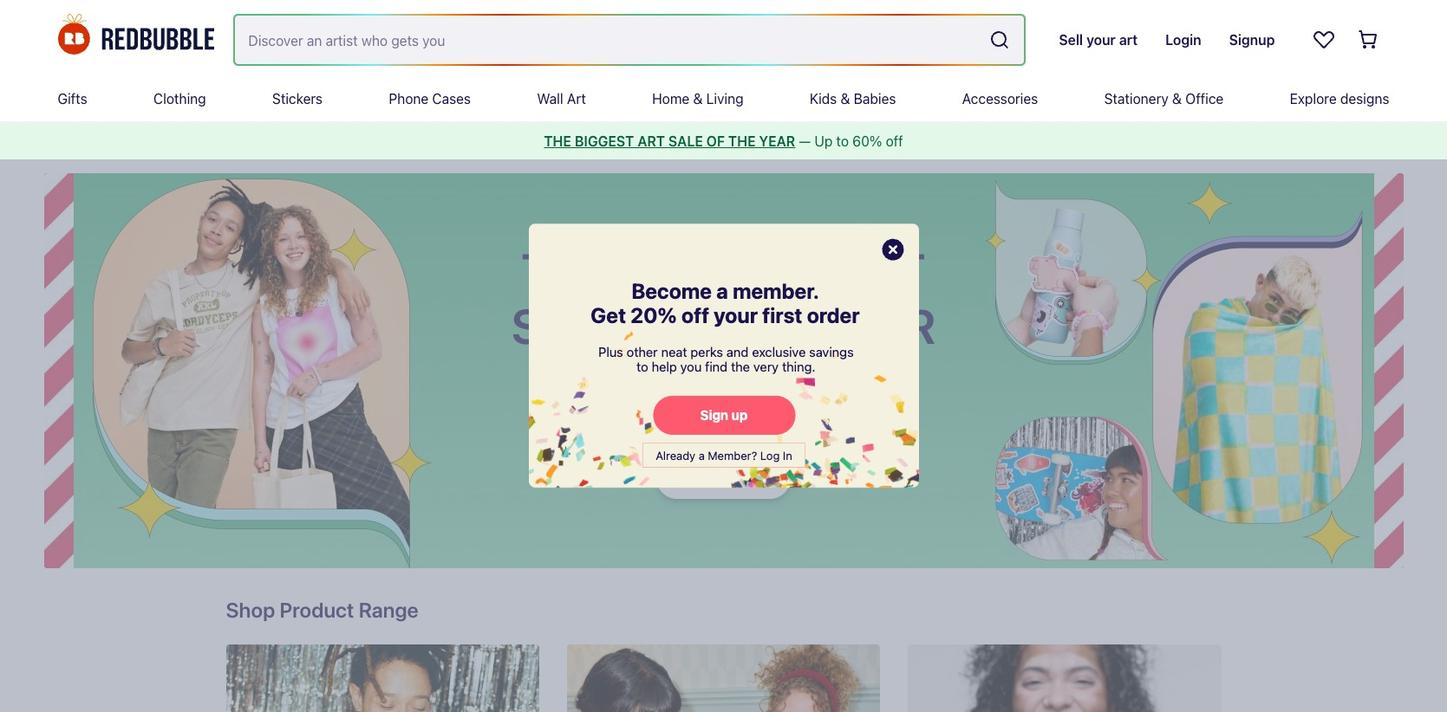 Task type: vqa. For each thing, say whether or not it's contained in the screenshot.
'POLKA' to the right
no



Task type: locate. For each thing, give the bounding box(es) containing it.
phone cases link
[[389, 76, 471, 121]]

off down babies
[[886, 134, 903, 149]]

up
[[815, 134, 833, 149], [541, 376, 568, 401]]

1 vertical spatial to
[[573, 376, 592, 401]]

& left the living on the top
[[693, 91, 703, 107]]

year inside the biggest art sale of the year
[[813, 297, 936, 355]]

0 horizontal spatial to
[[573, 376, 592, 401]]

art inside the biggest art sale of the year
[[833, 242, 926, 299]]

0 horizontal spatial &
[[693, 91, 703, 107]]

1 vertical spatial 60%
[[596, 376, 641, 401]]

biggest inside the biggest art sale of the year
[[624, 242, 823, 299]]

art
[[567, 91, 586, 107]]

to inside up to 60% off sitewide — it doesn't get better than this
[[573, 376, 592, 401]]

1 vertical spatial up
[[541, 376, 568, 401]]

0 vertical spatial art
[[638, 134, 665, 149]]

0 horizontal spatial —
[[760, 376, 778, 401]]

range
[[359, 598, 419, 623]]

babies
[[854, 91, 896, 107]]

the
[[544, 134, 571, 149], [728, 134, 756, 149], [522, 242, 614, 299], [711, 297, 803, 355]]

to
[[836, 134, 849, 149], [573, 376, 592, 401]]

60%
[[853, 134, 882, 149], [596, 376, 641, 401]]

1 horizontal spatial up
[[815, 134, 833, 149]]

phone cases
[[389, 91, 471, 107]]

& right kids
[[841, 91, 850, 107]]

1 vertical spatial year
[[813, 297, 936, 355]]

— down kids
[[799, 134, 811, 149]]

of for the biggest art sale of the year
[[638, 297, 701, 355]]

clothing
[[153, 91, 206, 107]]

better
[[652, 404, 709, 428]]

60% inside up to 60% off sitewide — it doesn't get better than this
[[596, 376, 641, 401]]

of down the living on the top
[[707, 134, 725, 149]]

0 horizontal spatial year
[[759, 134, 795, 149]]

1 horizontal spatial —
[[799, 134, 811, 149]]

home & living
[[652, 91, 744, 107]]

1 horizontal spatial sale
[[669, 134, 703, 149]]

& for babies
[[841, 91, 850, 107]]

menu bar containing gifts
[[58, 76, 1390, 121]]

1 vertical spatial off
[[646, 376, 672, 401]]

0 horizontal spatial off
[[646, 376, 672, 401]]

biggest
[[575, 134, 634, 149], [624, 242, 823, 299]]

1 vertical spatial art
[[833, 242, 926, 299]]

shop
[[226, 598, 275, 623]]

of
[[707, 134, 725, 149], [638, 297, 701, 355]]

off up better
[[646, 376, 672, 401]]

of inside the biggest art sale of the year
[[638, 297, 701, 355]]

0 vertical spatial year
[[759, 134, 795, 149]]

2 & from the left
[[841, 91, 850, 107]]

office
[[1186, 91, 1224, 107]]

1 horizontal spatial year
[[813, 297, 936, 355]]

menu bar
[[58, 76, 1390, 121]]

3 & from the left
[[1172, 91, 1182, 107]]

1 horizontal spatial 60%
[[853, 134, 882, 149]]

0 horizontal spatial of
[[638, 297, 701, 355]]

0 horizontal spatial up
[[541, 376, 568, 401]]

1 horizontal spatial art
[[833, 242, 926, 299]]

0 vertical spatial 60%
[[853, 134, 882, 149]]

—
[[799, 134, 811, 149], [760, 376, 778, 401]]

2 horizontal spatial &
[[1172, 91, 1182, 107]]

1 vertical spatial of
[[638, 297, 701, 355]]

&
[[693, 91, 703, 107], [841, 91, 850, 107], [1172, 91, 1182, 107]]

0 horizontal spatial 60%
[[596, 376, 641, 401]]

None field
[[235, 15, 1024, 64]]

1 horizontal spatial to
[[836, 134, 849, 149]]

designs
[[1340, 91, 1390, 107]]

art for the biggest art sale of the year — up to 60% off
[[638, 134, 665, 149]]

1 vertical spatial biggest
[[624, 242, 823, 299]]

1 horizontal spatial &
[[841, 91, 850, 107]]

off
[[886, 134, 903, 149], [646, 376, 672, 401]]

0 vertical spatial —
[[799, 134, 811, 149]]

sale
[[669, 134, 703, 149], [511, 297, 628, 355]]

1 horizontal spatial of
[[707, 134, 725, 149]]

— left it
[[760, 376, 778, 401]]

cases
[[432, 91, 471, 107]]

0 horizontal spatial art
[[638, 134, 665, 149]]

sale inside the biggest art sale of the year
[[511, 297, 628, 355]]

up to 60% off sitewide — it doesn't get better than this
[[541, 376, 906, 428]]

kids & babies
[[810, 91, 896, 107]]

1 vertical spatial —
[[760, 376, 778, 401]]

0 vertical spatial of
[[707, 134, 725, 149]]

year
[[759, 134, 795, 149], [813, 297, 936, 355]]

0 horizontal spatial sale
[[511, 297, 628, 355]]

accessories
[[962, 91, 1038, 107]]

wall
[[537, 91, 563, 107]]

get
[[875, 376, 906, 401]]

& left office
[[1172, 91, 1182, 107]]

1 vertical spatial sale
[[511, 297, 628, 355]]

the biggest art sale of the year link
[[544, 134, 795, 149]]

stickers
[[272, 91, 323, 107]]

1 & from the left
[[693, 91, 703, 107]]

stationery & office link
[[1104, 76, 1224, 121]]

shop product range
[[226, 598, 419, 623]]

biggest for the biggest art sale of the year — up to 60% off
[[575, 134, 634, 149]]

doesn't
[[800, 376, 871, 401]]

0 vertical spatial biggest
[[575, 134, 634, 149]]

0 vertical spatial off
[[886, 134, 903, 149]]

of up "sitewide"
[[638, 297, 701, 355]]

0 vertical spatial up
[[815, 134, 833, 149]]

art
[[638, 134, 665, 149], [833, 242, 926, 299]]

0 vertical spatial sale
[[669, 134, 703, 149]]



Task type: describe. For each thing, give the bounding box(es) containing it.
phone
[[389, 91, 429, 107]]

1 horizontal spatial off
[[886, 134, 903, 149]]

year for the biggest art sale of the year — up to 60% off
[[759, 134, 795, 149]]

accessories link
[[962, 76, 1038, 121]]

wall art link
[[537, 76, 586, 121]]

& for office
[[1172, 91, 1182, 107]]

product
[[280, 598, 354, 623]]

& for living
[[693, 91, 703, 107]]

year for the biggest art sale of the year
[[813, 297, 936, 355]]

art for the biggest art sale of the year
[[833, 242, 926, 299]]

home
[[652, 91, 690, 107]]

gifts
[[58, 91, 87, 107]]

up inside up to 60% off sitewide — it doesn't get better than this
[[541, 376, 568, 401]]

explore designs
[[1290, 91, 1390, 107]]

gifts link
[[58, 76, 87, 121]]

Search term search field
[[235, 15, 983, 64]]

kids
[[810, 91, 837, 107]]

of for the biggest art sale of the year — up to 60% off
[[707, 134, 725, 149]]

— inside up to 60% off sitewide — it doesn't get better than this
[[760, 376, 778, 401]]

sale for the biggest art sale of the year — up to 60% off
[[669, 134, 703, 149]]

this
[[760, 404, 795, 428]]

off inside up to 60% off sitewide — it doesn't get better than this
[[646, 376, 672, 401]]

explore designs link
[[1290, 76, 1390, 121]]

living
[[706, 91, 744, 107]]

kids & babies link
[[810, 76, 896, 121]]

than
[[714, 404, 756, 428]]

wall art
[[537, 91, 586, 107]]

0 vertical spatial to
[[836, 134, 849, 149]]

explore
[[1290, 91, 1337, 107]]

sitewide
[[677, 376, 756, 401]]

stickers link
[[272, 76, 323, 121]]

the biggest art sale of the year
[[511, 242, 936, 355]]

clothing link
[[153, 76, 206, 121]]

home & living link
[[652, 76, 744, 121]]

biggest for the biggest art sale of the year
[[624, 242, 823, 299]]

stationery & office
[[1104, 91, 1224, 107]]

the biggest art sale of the year — up to 60% off
[[544, 134, 903, 149]]

it
[[783, 376, 795, 401]]

sale for the biggest art sale of the year
[[511, 297, 628, 355]]

stationery
[[1104, 91, 1169, 107]]

modal overlay box frame element
[[529, 224, 919, 488]]



